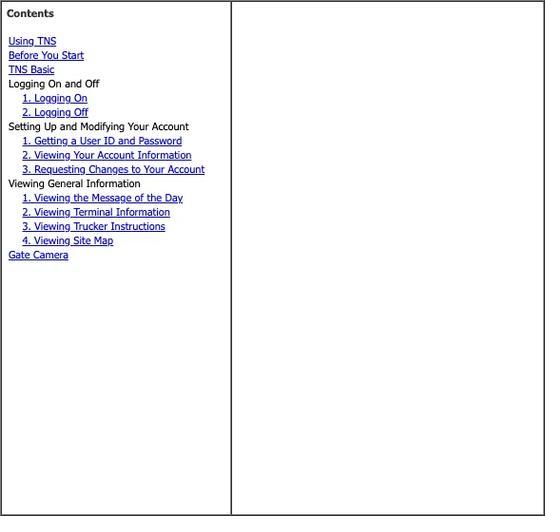 Task type: vqa. For each thing, say whether or not it's contained in the screenshot.
The Inquiry
no



Task type: locate. For each thing, give the bounding box(es) containing it.
1 2. from the top
[[22, 106, 31, 118]]

off up the 1. logging on link
[[85, 77, 99, 89]]

1 vertical spatial on
[[74, 91, 87, 104]]

information down 3. requesting changes to your account link
[[86, 177, 140, 189]]

3. up 4.
[[22, 220, 31, 232]]

0 vertical spatial 2.
[[22, 106, 31, 118]]

1 1. from the top
[[22, 91, 31, 104]]

2 vertical spatial 1.
[[22, 191, 31, 204]]

3. viewing trucker instructions link
[[22, 220, 165, 232]]

off
[[85, 77, 99, 89], [74, 106, 88, 118]]

1. up setting
[[22, 91, 31, 104]]

user
[[80, 134, 101, 147]]

and up a
[[60, 120, 77, 132]]

3. left requesting
[[22, 163, 31, 175]]

tns down before
[[9, 63, 28, 75]]

1. viewing the message of the day link
[[22, 191, 183, 204]]

setting
[[9, 120, 41, 132]]

account up 3. requesting changes to your account link
[[98, 148, 134, 161]]

of
[[135, 191, 144, 204]]

2 vertical spatial information
[[116, 206, 170, 218]]

2 2. from the top
[[22, 148, 31, 161]]

off up the modifying
[[74, 106, 88, 118]]

changes
[[89, 163, 128, 175]]

on up the 2. logging off link
[[74, 91, 87, 104]]

2. down setting
[[22, 148, 31, 161]]

and up the 1. logging on link
[[65, 77, 82, 89]]

1. down setting
[[22, 134, 31, 147]]

0 vertical spatial tns
[[37, 34, 56, 47]]

general
[[48, 177, 83, 189]]

on up the 1. logging on link
[[48, 77, 62, 89]]

4.
[[22, 234, 31, 247]]

3 2. from the top
[[22, 206, 31, 218]]

1 vertical spatial 1.
[[22, 134, 31, 147]]

instructions
[[111, 220, 165, 232]]

viewing
[[34, 148, 70, 161], [9, 177, 45, 189], [34, 191, 70, 204], [34, 206, 70, 218], [34, 220, 70, 232], [34, 234, 70, 247]]

the
[[74, 191, 89, 204], [147, 191, 162, 204]]

2.
[[22, 106, 31, 118], [22, 148, 31, 161], [22, 206, 31, 218]]

0 vertical spatial 1.
[[22, 91, 31, 104]]

day
[[165, 191, 183, 204]]

2 3. from the top
[[22, 220, 31, 232]]

2 vertical spatial logging
[[34, 106, 71, 118]]

information
[[138, 148, 192, 161], [86, 177, 140, 189], [116, 206, 170, 218]]

0 vertical spatial off
[[85, 77, 99, 89]]

message
[[92, 191, 132, 204]]

4. viewing site map link
[[22, 234, 113, 247]]

1 3. from the top
[[22, 163, 31, 175]]

1 vertical spatial off
[[74, 106, 88, 118]]

using
[[9, 34, 34, 47]]

3. requesting changes to your account link
[[22, 163, 205, 175]]

3 1. from the top
[[22, 191, 31, 204]]

a
[[71, 134, 77, 147]]

logging down tns basic link on the top left of page
[[9, 77, 45, 89]]

0 horizontal spatial tns
[[9, 63, 28, 75]]

requesting
[[34, 163, 86, 175]]

gate
[[9, 248, 30, 261]]

your down the user
[[74, 148, 94, 161]]

your
[[128, 120, 149, 132], [74, 148, 94, 161], [144, 163, 165, 175]]

1 horizontal spatial tns
[[37, 34, 56, 47]]

password
[[139, 134, 182, 147]]

0 vertical spatial on
[[48, 77, 62, 89]]

information down password
[[138, 148, 192, 161]]

logging down the 1. logging on link
[[34, 106, 71, 118]]

tns basic link
[[9, 63, 54, 75]]

2. viewing terminal information link
[[22, 206, 170, 218]]

account
[[152, 120, 189, 132], [98, 148, 134, 161], [168, 163, 205, 175]]

1 vertical spatial logging
[[34, 91, 71, 104]]

2 vertical spatial account
[[168, 163, 205, 175]]

2. viewing your account information link
[[22, 148, 192, 161]]

logging
[[9, 77, 45, 89], [34, 91, 71, 104], [34, 106, 71, 118]]

1.
[[22, 91, 31, 104], [22, 134, 31, 147], [22, 191, 31, 204]]

1 vertical spatial 3.
[[22, 220, 31, 232]]

1 horizontal spatial the
[[147, 191, 162, 204]]

using tns before you start tns basic logging on and off 1. logging on 2. logging off setting up and modifying your account 1. getting a user id and password 2. viewing your account information 3. requesting changes to your account viewing general information 1. viewing the message of the day 2. viewing terminal information 3. viewing trucker instructions 4. viewing site map gate camera
[[9, 34, 205, 261]]

on
[[48, 77, 62, 89], [74, 91, 87, 104]]

the up terminal
[[74, 191, 89, 204]]

1. getting a user id and password link
[[22, 134, 182, 147]]

your right to
[[144, 163, 165, 175]]

account up day
[[168, 163, 205, 175]]

3.
[[22, 163, 31, 175], [22, 220, 31, 232]]

account up password
[[152, 120, 189, 132]]

logging up the 2. logging off link
[[34, 91, 71, 104]]

0 vertical spatial logging
[[9, 77, 45, 89]]

1 vertical spatial 2.
[[22, 148, 31, 161]]

tns up before you start link
[[37, 34, 56, 47]]

1 vertical spatial your
[[74, 148, 94, 161]]

and right id
[[118, 134, 135, 147]]

1 vertical spatial account
[[98, 148, 134, 161]]

2 vertical spatial 2.
[[22, 206, 31, 218]]

2. up 4.
[[22, 206, 31, 218]]

0 horizontal spatial the
[[74, 191, 89, 204]]

your up password
[[128, 120, 149, 132]]

0 vertical spatial 3.
[[22, 163, 31, 175]]

tns
[[37, 34, 56, 47], [9, 63, 28, 75]]

1. up 4.
[[22, 191, 31, 204]]

0 vertical spatial your
[[128, 120, 149, 132]]

information down of
[[116, 206, 170, 218]]

2. up setting
[[22, 106, 31, 118]]

the right of
[[147, 191, 162, 204]]

and
[[65, 77, 82, 89], [60, 120, 77, 132], [118, 134, 135, 147]]



Task type: describe. For each thing, give the bounding box(es) containing it.
gate camera link
[[9, 248, 69, 261]]

0 horizontal spatial on
[[48, 77, 62, 89]]

up
[[44, 120, 57, 132]]

1 the from the left
[[74, 191, 89, 204]]

to
[[132, 163, 141, 175]]

id
[[104, 134, 115, 147]]

0 vertical spatial account
[[152, 120, 189, 132]]

contents
[[7, 7, 54, 19]]

1 vertical spatial information
[[86, 177, 140, 189]]

1 vertical spatial and
[[60, 120, 77, 132]]

camera
[[33, 248, 69, 261]]

getting
[[34, 134, 68, 147]]

1 horizontal spatial on
[[74, 91, 87, 104]]

2 the from the left
[[147, 191, 162, 204]]

site
[[74, 234, 91, 247]]

2. logging off link
[[22, 106, 88, 118]]

1 vertical spatial tns
[[9, 63, 28, 75]]

0 vertical spatial and
[[65, 77, 82, 89]]

basic
[[31, 63, 54, 75]]

1. logging on link
[[22, 91, 87, 104]]

2 vertical spatial and
[[118, 134, 135, 147]]

using tns link
[[9, 34, 56, 47]]

modifying
[[80, 120, 125, 132]]

terminal
[[74, 206, 113, 218]]

start
[[62, 49, 84, 61]]

2 vertical spatial your
[[144, 163, 165, 175]]

before
[[9, 49, 38, 61]]

map
[[94, 234, 113, 247]]

2 1. from the top
[[22, 134, 31, 147]]

you
[[42, 49, 59, 61]]

trucker
[[74, 220, 108, 232]]

before you start link
[[9, 49, 84, 61]]

0 vertical spatial information
[[138, 148, 192, 161]]



